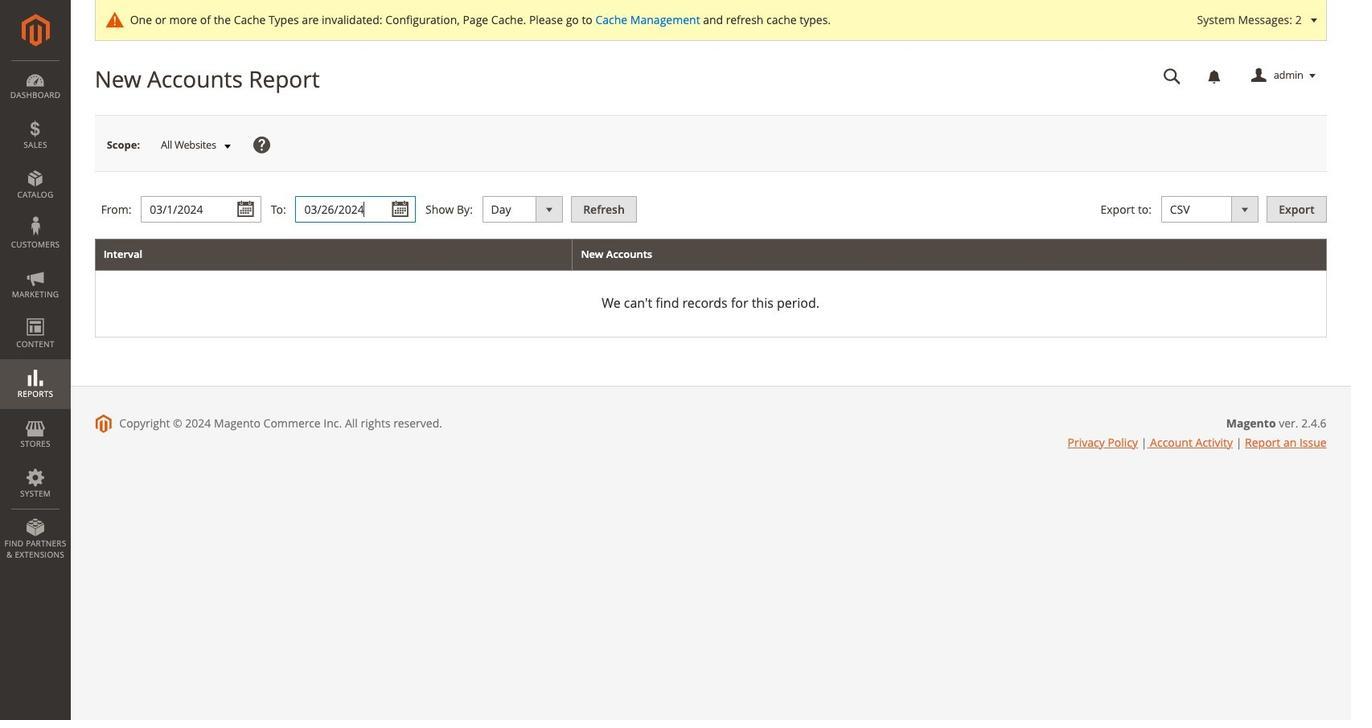 Task type: locate. For each thing, give the bounding box(es) containing it.
menu bar
[[0, 60, 71, 569]]

None text field
[[1153, 62, 1193, 90], [141, 196, 262, 223], [1153, 62, 1193, 90], [141, 196, 262, 223]]

None text field
[[296, 196, 416, 223]]



Task type: describe. For each thing, give the bounding box(es) containing it.
magento admin panel image
[[21, 14, 49, 47]]



